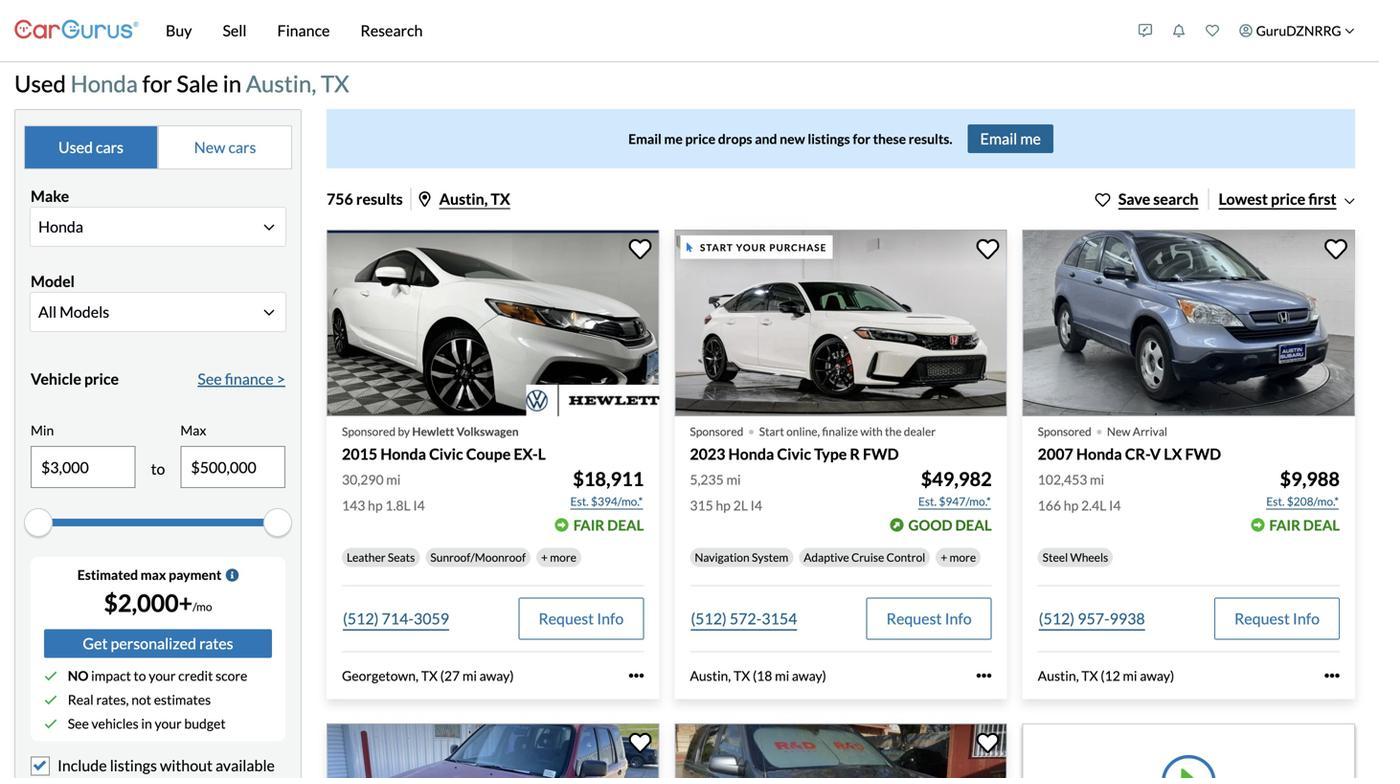 Task type: vqa. For each thing, say whether or not it's contained in the screenshot.
How
no



Task type: describe. For each thing, give the bounding box(es) containing it.
· for $49,982
[[747, 413, 755, 447]]

0 horizontal spatial price
[[84, 370, 119, 388]]

$208/mo.*
[[1287, 495, 1339, 508]]

cruise
[[852, 551, 884, 565]]

system
[[752, 551, 789, 565]]

deal for $9,988
[[1303, 517, 1340, 534]]

sale
[[177, 70, 218, 97]]

include listings without available pricing
[[57, 757, 275, 779]]

check image
[[44, 694, 57, 707]]

buy
[[166, 21, 192, 40]]

tx for $9,988
[[1082, 668, 1098, 684]]

mi right (18
[[775, 668, 789, 684]]

Min text field
[[32, 447, 135, 488]]

30,290
[[342, 472, 384, 488]]

personalized
[[111, 635, 196, 653]]

used honda for sale in austin, tx
[[14, 70, 349, 97]]

request info for $49,982
[[887, 610, 972, 628]]

(27
[[440, 668, 460, 684]]

30,290 mi 143 hp 1.8l i4
[[342, 472, 425, 514]]

143
[[342, 497, 365, 514]]

mi inside 30,290 mi 143 hp 1.8l i4
[[386, 472, 401, 488]]

request info for $18,911
[[539, 610, 624, 628]]

(512) for $49,982
[[691, 610, 727, 628]]

get personalized rates button
[[44, 630, 272, 659]]

chevron down image
[[1345, 26, 1355, 36]]

est. $208/mo.* button
[[1265, 492, 1340, 511]]

no impact to your credit score
[[68, 668, 247, 684]]

email for email me
[[980, 129, 1017, 148]]

5,235
[[690, 472, 724, 488]]

menu bar containing buy
[[139, 0, 1129, 61]]

sponsored · start online, finalize with the dealer 2023 honda civic type r fwd
[[690, 413, 936, 464]]

white 2023 honda civic type r fwd hatchback front-wheel drive 6-speed manual image
[[675, 230, 1007, 417]]

fair deal for ·
[[1270, 517, 1340, 534]]

est. for $49,982
[[918, 495, 937, 508]]

more for hewlett volkswagen
[[550, 551, 577, 565]]

hewlett
[[412, 425, 454, 439]]

see finance >
[[198, 370, 285, 388]]

fair deal for hewlett volkswagen
[[573, 517, 644, 534]]

austin, for austin, tx (18 mi away)
[[690, 668, 731, 684]]

+ more for hewlett volkswagen
[[541, 551, 577, 565]]

$2,000+
[[104, 589, 193, 618]]

ex-
[[514, 445, 538, 464]]

volkswagen
[[457, 425, 519, 439]]

$49,982 est. $947/mo.*
[[918, 468, 992, 508]]

$2,000+ /mo
[[104, 589, 212, 618]]

2023
[[690, 445, 726, 464]]

austin, tx (18 mi away)
[[690, 668, 826, 684]]

email for email me price drops and new listings for these results.
[[628, 131, 662, 147]]

open notifications image
[[1173, 24, 1186, 37]]

1 vertical spatial for
[[853, 131, 871, 147]]

gurudznrrg menu
[[1129, 4, 1365, 57]]

ellipsis h image for $49,982
[[977, 669, 992, 684]]

v
[[1150, 445, 1161, 464]]

alabaster silver metallic 2006 honda cr-v se awd suv / crossover all-wheel drive automatic image
[[675, 724, 1007, 779]]

estimated
[[77, 567, 138, 583]]

ellipsis h image for $9,988
[[1325, 669, 1340, 684]]

mi right the (12
[[1123, 668, 1137, 684]]

tx for $49,982
[[734, 668, 750, 684]]

957-
[[1078, 610, 1110, 628]]

2007
[[1038, 445, 1074, 464]]

georgetown, tx (27 mi away)
[[342, 668, 514, 684]]

without
[[160, 757, 213, 775]]

request info button for $49,982
[[867, 598, 992, 640]]

score
[[216, 668, 247, 684]]

· for $9,988
[[1095, 413, 1103, 447]]

see for see vehicles in your budget
[[68, 716, 89, 732]]

1 horizontal spatial listings
[[808, 131, 850, 147]]

leather seats
[[347, 551, 415, 565]]

gurudznrrg menu item
[[1230, 4, 1365, 57]]

mi right (27
[[462, 668, 477, 684]]

756
[[327, 189, 353, 208]]

vehicle price
[[31, 370, 119, 388]]

+ more for ·
[[941, 551, 976, 565]]

tx down the finance "dropdown button"
[[321, 70, 349, 97]]

315
[[690, 497, 713, 514]]

used cars button
[[24, 125, 158, 169]]

white 2015 honda civic coupe ex-l coupe front-wheel drive continuously variable transmission image
[[327, 230, 659, 417]]

budget
[[184, 716, 226, 732]]

new inside sponsored · new arrival 2007 honda cr-v lx fwd
[[1107, 425, 1131, 439]]

austin, down the finance "dropdown button"
[[246, 70, 316, 97]]

(512) for $9,988
[[1039, 610, 1075, 628]]

email me button
[[968, 124, 1054, 153]]

finance
[[277, 21, 330, 40]]

(512) 957-9938
[[1039, 610, 1145, 628]]

user icon image
[[1240, 24, 1253, 37]]

navigation
[[695, 551, 750, 565]]

2.4l
[[1081, 497, 1107, 514]]

0 vertical spatial your
[[736, 242, 767, 253]]

start inside the sponsored · start online, finalize with the dealer 2023 honda civic type r fwd
[[759, 425, 784, 439]]

map marker alt image
[[419, 191, 431, 207]]

714-
[[382, 610, 414, 628]]

mi inside 5,235 mi 315 hp 2l i4
[[727, 472, 741, 488]]

arrival
[[1133, 425, 1168, 439]]

hp for $9,988
[[1064, 497, 1079, 514]]

me for email me price drops and new listings for these results.
[[664, 131, 683, 147]]

2l
[[733, 497, 748, 514]]

steel wheels
[[1043, 551, 1108, 565]]

/mo
[[193, 600, 212, 614]]

and
[[755, 131, 777, 147]]

control
[[887, 551, 925, 565]]

by
[[398, 425, 410, 439]]

$394/mo.*
[[591, 495, 643, 508]]

3059
[[414, 610, 449, 628]]

min
[[31, 422, 54, 439]]

buy button
[[150, 0, 207, 61]]

request for $9,988
[[1235, 610, 1290, 628]]

1 vertical spatial to
[[134, 668, 146, 684]]

austin, tx button
[[419, 189, 510, 208]]

info for $18,911
[[597, 610, 624, 628]]

$9,988 est. $208/mo.*
[[1266, 468, 1340, 508]]

get personalized rates
[[83, 635, 233, 653]]

add a car review image
[[1139, 24, 1152, 37]]

(512) for $18,911
[[343, 610, 379, 628]]

cargurus logo homepage link image
[[14, 3, 139, 58]]

save
[[1118, 189, 1151, 208]]

est. for $9,988
[[1266, 495, 1285, 508]]

me for email me
[[1020, 129, 1041, 148]]

rates
[[199, 635, 233, 653]]

1.8l
[[385, 497, 411, 514]]

email me
[[980, 129, 1041, 148]]

request info for $9,988
[[1235, 610, 1320, 628]]

deal for $49,982
[[955, 517, 992, 534]]

i4 for $18,911
[[413, 497, 425, 514]]

lx
[[1164, 445, 1182, 464]]

102,453
[[1038, 472, 1087, 488]]

sell
[[223, 21, 247, 40]]

impact
[[91, 668, 131, 684]]

mi inside 102,453 mi 166 hp 2.4l i4
[[1090, 472, 1105, 488]]

leather
[[347, 551, 386, 565]]

used for used cars
[[58, 138, 93, 156]]

est. $394/mo.* button
[[569, 492, 644, 511]]

572-
[[730, 610, 762, 628]]

real
[[68, 692, 94, 708]]

no
[[68, 668, 89, 684]]



Task type: locate. For each thing, give the bounding box(es) containing it.
0 horizontal spatial (512)
[[343, 610, 379, 628]]

1 more from the left
[[550, 551, 577, 565]]

(512) 572-3154 button
[[690, 598, 798, 640]]

drops
[[718, 131, 752, 147]]

more
[[550, 551, 577, 565], [950, 551, 976, 565]]

used for used honda for sale in austin, tx
[[14, 70, 66, 97]]

austin,
[[246, 70, 316, 97], [439, 189, 488, 208], [690, 668, 731, 684], [1038, 668, 1079, 684]]

sponsored for $9,988
[[1038, 425, 1092, 439]]

0 vertical spatial start
[[700, 242, 733, 253]]

info circle image
[[225, 569, 239, 582]]

· inside sponsored · new arrival 2007 honda cr-v lx fwd
[[1095, 413, 1103, 447]]

2 check image from the top
[[44, 718, 57, 731]]

model
[[31, 272, 75, 291]]

2 horizontal spatial sponsored
[[1038, 425, 1092, 439]]

fair deal down est. $394/mo.* button
[[573, 517, 644, 534]]

i4 for $49,982
[[751, 497, 762, 514]]

start your purchase
[[700, 242, 827, 253]]

for left "these"
[[853, 131, 871, 147]]

0 horizontal spatial info
[[597, 610, 624, 628]]

· inside the sponsored · start online, finalize with the dealer 2023 honda civic type r fwd
[[747, 413, 755, 447]]

9938
[[1110, 610, 1145, 628]]

· right 2023
[[747, 413, 755, 447]]

used down "cargurus logo homepage link"
[[14, 70, 66, 97]]

2 fair from the left
[[1270, 517, 1301, 534]]

(512) 714-3059
[[343, 610, 449, 628]]

deal down $394/mo.*
[[607, 517, 644, 534]]

est. up good
[[918, 495, 937, 508]]

request info button for $9,988
[[1215, 598, 1340, 640]]

1 vertical spatial listings
[[110, 757, 157, 775]]

0 horizontal spatial sponsored
[[342, 425, 396, 439]]

price
[[685, 131, 716, 147], [84, 370, 119, 388]]

sell button
[[207, 0, 262, 61]]

austin, for austin, tx
[[439, 189, 488, 208]]

1 horizontal spatial price
[[685, 131, 716, 147]]

to
[[151, 460, 165, 479], [134, 668, 146, 684]]

2 horizontal spatial away)
[[1140, 668, 1174, 684]]

1 horizontal spatial start
[[759, 425, 784, 439]]

mi up 2l
[[727, 472, 741, 488]]

honda inside sponsored by hewlett volkswagen 2015 honda civic coupe ex-l
[[380, 445, 426, 464]]

finalize
[[822, 425, 858, 439]]

sponsored for $49,982
[[690, 425, 744, 439]]

1 horizontal spatial info
[[945, 610, 972, 628]]

1 (512) from the left
[[343, 610, 379, 628]]

1 horizontal spatial i4
[[751, 497, 762, 514]]

Max text field
[[181, 447, 284, 488]]

3 request info button from the left
[[1215, 598, 1340, 640]]

vehicle
[[31, 370, 81, 388]]

1 horizontal spatial request info button
[[867, 598, 992, 640]]

hewlett volkswagen image
[[526, 385, 659, 417]]

cars for new cars
[[228, 138, 256, 156]]

2 cars from the left
[[228, 138, 256, 156]]

away) right the (12
[[1140, 668, 1174, 684]]

+ down good deal
[[941, 551, 947, 565]]

1 vertical spatial price
[[84, 370, 119, 388]]

1 horizontal spatial to
[[151, 460, 165, 479]]

sponsored by hewlett volkswagen 2015 honda civic coupe ex-l
[[342, 425, 546, 464]]

email inside button
[[980, 129, 1017, 148]]

austin, right "map marker alt" image
[[439, 189, 488, 208]]

l
[[538, 445, 546, 464]]

1 horizontal spatial sponsored
[[690, 425, 744, 439]]

0 horizontal spatial cars
[[96, 138, 124, 156]]

sponsored inside the sponsored · start online, finalize with the dealer 2023 honda civic type r fwd
[[690, 425, 744, 439]]

0 vertical spatial price
[[685, 131, 716, 147]]

away) for $18,911
[[479, 668, 514, 684]]

deal
[[607, 517, 644, 534], [955, 517, 992, 534], [1303, 517, 1340, 534]]

start left online,
[[759, 425, 784, 439]]

3 away) from the left
[[1140, 668, 1174, 684]]

see left finance
[[198, 370, 222, 388]]

1 horizontal spatial request
[[887, 610, 942, 628]]

+ more down est. $394/mo.* button
[[541, 551, 577, 565]]

deal for $18,911
[[607, 517, 644, 534]]

see down real
[[68, 716, 89, 732]]

fair for ·
[[1270, 517, 1301, 534]]

2 request info button from the left
[[867, 598, 992, 640]]

austin, left the (12
[[1038, 668, 1079, 684]]

more down good deal
[[950, 551, 976, 565]]

see vehicles in your budget
[[68, 716, 226, 732]]

start
[[700, 242, 733, 253], [759, 425, 784, 439]]

1 + more from the left
[[541, 551, 577, 565]]

(512)
[[343, 610, 379, 628], [691, 610, 727, 628], [1039, 610, 1075, 628]]

adaptive cruise control
[[804, 551, 925, 565]]

red 1998 honda cr-v lx suv / crossover front-wheel drive 4-speed automatic image
[[327, 724, 659, 779]]

2 horizontal spatial request info
[[1235, 610, 1320, 628]]

fwd
[[863, 445, 899, 464], [1185, 445, 1221, 464]]

your up estimates
[[149, 668, 176, 684]]

0 horizontal spatial more
[[550, 551, 577, 565]]

2 request info from the left
[[887, 610, 972, 628]]

0 horizontal spatial request
[[539, 610, 594, 628]]

2 away) from the left
[[792, 668, 826, 684]]

3 hp from the left
[[1064, 497, 1079, 514]]

0 vertical spatial listings
[[808, 131, 850, 147]]

1 horizontal spatial fair deal
[[1270, 517, 1340, 534]]

1 horizontal spatial request info
[[887, 610, 972, 628]]

1 ellipsis h image from the left
[[977, 669, 992, 684]]

honda left cr-
[[1076, 445, 1122, 464]]

me inside button
[[1020, 129, 1041, 148]]

check image up check image
[[44, 670, 57, 683]]

deal down $947/mo.*
[[955, 517, 992, 534]]

hp for $18,911
[[368, 497, 383, 514]]

1 + from the left
[[541, 551, 548, 565]]

fwd down with
[[863, 445, 899, 464]]

1 away) from the left
[[479, 668, 514, 684]]

in right sale
[[223, 70, 241, 97]]

2 request from the left
[[887, 610, 942, 628]]

to left "max" text box
[[151, 460, 165, 479]]

check image down check image
[[44, 718, 57, 731]]

(12
[[1101, 668, 1120, 684]]

1 horizontal spatial away)
[[792, 668, 826, 684]]

1 horizontal spatial + more
[[941, 551, 976, 565]]

sponsored inside sponsored · new arrival 2007 honda cr-v lx fwd
[[1038, 425, 1092, 439]]

2 horizontal spatial request info button
[[1215, 598, 1340, 640]]

rates,
[[96, 692, 129, 708]]

start right mouse pointer icon
[[700, 242, 733, 253]]

request for $18,911
[[539, 610, 594, 628]]

2 + from the left
[[941, 551, 947, 565]]

1 horizontal spatial deal
[[955, 517, 992, 534]]

1 horizontal spatial ·
[[1095, 413, 1103, 447]]

0 vertical spatial new
[[194, 138, 225, 156]]

1 request info from the left
[[539, 610, 624, 628]]

see finance > link
[[198, 368, 285, 391]]

+ more down good deal
[[941, 551, 976, 565]]

adaptive
[[804, 551, 849, 565]]

away) right (27
[[479, 668, 514, 684]]

fwd right lx
[[1185, 445, 1221, 464]]

mi up 2.4l
[[1090, 472, 1105, 488]]

0 horizontal spatial fwd
[[863, 445, 899, 464]]

est. inside $9,988 est. $208/mo.*
[[1266, 495, 1285, 508]]

3 request from the left
[[1235, 610, 1290, 628]]

0 horizontal spatial for
[[142, 70, 172, 97]]

1 horizontal spatial cars
[[228, 138, 256, 156]]

0 vertical spatial for
[[142, 70, 172, 97]]

1 fair from the left
[[573, 517, 605, 534]]

civic down the hewlett
[[429, 445, 463, 464]]

1 vertical spatial check image
[[44, 718, 57, 731]]

0 horizontal spatial start
[[700, 242, 733, 253]]

i4 inside 30,290 mi 143 hp 1.8l i4
[[413, 497, 425, 514]]

sponsored up 2015
[[342, 425, 396, 439]]

0 horizontal spatial hp
[[368, 497, 383, 514]]

gurudznrrg
[[1256, 23, 1341, 39]]

austin, left (18
[[690, 668, 731, 684]]

dealer
[[904, 425, 936, 439]]

save search button
[[1096, 188, 1199, 211]]

3 info from the left
[[1293, 610, 1320, 628]]

cars for used cars
[[96, 138, 124, 156]]

saved cars image
[[1206, 24, 1219, 37]]

request info button
[[518, 598, 644, 640], [867, 598, 992, 640], [1215, 598, 1340, 640]]

hp right 166 at the bottom
[[1064, 497, 1079, 514]]

0 horizontal spatial see
[[68, 716, 89, 732]]

1 horizontal spatial hp
[[716, 497, 731, 514]]

used cars
[[58, 138, 124, 156]]

listings
[[808, 131, 850, 147], [110, 757, 157, 775]]

1 cars from the left
[[96, 138, 124, 156]]

tx left the (12
[[1082, 668, 1098, 684]]

see
[[198, 370, 222, 388], [68, 716, 89, 732]]

102,453 mi 166 hp 2.4l i4
[[1038, 472, 1121, 514]]

i4 right 2l
[[751, 497, 762, 514]]

hp inside 30,290 mi 143 hp 1.8l i4
[[368, 497, 383, 514]]

2 deal from the left
[[955, 517, 992, 534]]

0 horizontal spatial me
[[664, 131, 683, 147]]

email right the results.
[[980, 129, 1017, 148]]

civic inside the sponsored · start online, finalize with the dealer 2023 honda civic type r fwd
[[777, 445, 811, 464]]

1 i4 from the left
[[413, 497, 425, 514]]

1 horizontal spatial more
[[950, 551, 976, 565]]

0 vertical spatial check image
[[44, 670, 57, 683]]

tx right "map marker alt" image
[[491, 189, 510, 208]]

cr-
[[1125, 445, 1150, 464]]

fwd inside the sponsored · start online, finalize with the dealer 2023 honda civic type r fwd
[[863, 445, 899, 464]]

0 horizontal spatial listings
[[110, 757, 157, 775]]

0 horizontal spatial away)
[[479, 668, 514, 684]]

ellipsis h image
[[977, 669, 992, 684], [1325, 669, 1340, 684]]

cars inside new cars button
[[228, 138, 256, 156]]

est. left $208/mo.*
[[1266, 495, 1285, 508]]

0 horizontal spatial +
[[541, 551, 548, 565]]

tx for $18,911
[[421, 668, 438, 684]]

type
[[814, 445, 847, 464]]

to up real rates, not estimates
[[134, 668, 146, 684]]

(512) left 957-
[[1039, 610, 1075, 628]]

mi up 1.8l
[[386, 472, 401, 488]]

payment
[[169, 567, 222, 583]]

new up cr-
[[1107, 425, 1131, 439]]

1 info from the left
[[597, 610, 624, 628]]

1 vertical spatial start
[[759, 425, 784, 439]]

2 civic from the left
[[777, 445, 811, 464]]

2 info from the left
[[945, 610, 972, 628]]

0 horizontal spatial i4
[[413, 497, 425, 514]]

2 horizontal spatial est.
[[1266, 495, 1285, 508]]

1 request info button from the left
[[518, 598, 644, 640]]

finance button
[[262, 0, 345, 61]]

0 horizontal spatial in
[[141, 716, 152, 732]]

2 sponsored from the left
[[690, 425, 744, 439]]

new inside new cars button
[[194, 138, 225, 156]]

0 horizontal spatial to
[[134, 668, 146, 684]]

hp left 2l
[[716, 497, 731, 514]]

$9,988
[[1280, 468, 1340, 491]]

0 vertical spatial to
[[151, 460, 165, 479]]

0 vertical spatial in
[[223, 70, 241, 97]]

0 horizontal spatial fair deal
[[573, 517, 644, 534]]

hp right 143
[[368, 497, 383, 514]]

cars inside "used cars" button
[[96, 138, 124, 156]]

3 (512) from the left
[[1039, 610, 1075, 628]]

more down est. $394/mo.* button
[[550, 551, 577, 565]]

1 horizontal spatial email
[[980, 129, 1017, 148]]

civic inside sponsored by hewlett volkswagen 2015 honda civic coupe ex-l
[[429, 445, 463, 464]]

fair down est. $394/mo.* button
[[573, 517, 605, 534]]

est. inside $18,911 est. $394/mo.*
[[570, 495, 589, 508]]

tx left (18
[[734, 668, 750, 684]]

1 horizontal spatial fair
[[1270, 517, 1301, 534]]

new down sale
[[194, 138, 225, 156]]

search
[[1154, 189, 1199, 208]]

1 horizontal spatial est.
[[918, 495, 937, 508]]

fwd inside sponsored · new arrival 2007 honda cr-v lx fwd
[[1185, 445, 1221, 464]]

request
[[539, 610, 594, 628], [887, 610, 942, 628], [1235, 610, 1290, 628]]

good deal
[[909, 517, 992, 534]]

your for see vehicles in your budget
[[155, 716, 182, 732]]

· left cr-
[[1095, 413, 1103, 447]]

2 hp from the left
[[716, 497, 731, 514]]

0 horizontal spatial new
[[194, 138, 225, 156]]

2 horizontal spatial request
[[1235, 610, 1290, 628]]

1 request from the left
[[539, 610, 594, 628]]

tx left (27
[[421, 668, 438, 684]]

2 horizontal spatial (512)
[[1039, 610, 1075, 628]]

1 horizontal spatial in
[[223, 70, 241, 97]]

est. down "$18,911"
[[570, 495, 589, 508]]

2015
[[342, 445, 378, 464]]

deal down $208/mo.*
[[1303, 517, 1340, 534]]

max
[[180, 422, 206, 439]]

1 vertical spatial in
[[141, 716, 152, 732]]

1 vertical spatial used
[[58, 138, 93, 156]]

2 horizontal spatial i4
[[1109, 497, 1121, 514]]

+ for hewlett volkswagen
[[541, 551, 548, 565]]

0 horizontal spatial fair
[[573, 517, 605, 534]]

honda right 2023
[[728, 445, 774, 464]]

2 horizontal spatial info
[[1293, 610, 1320, 628]]

fair for hewlett volkswagen
[[573, 517, 605, 534]]

0 horizontal spatial ellipsis h image
[[977, 669, 992, 684]]

listings right new
[[808, 131, 850, 147]]

1 vertical spatial your
[[149, 668, 176, 684]]

wheels
[[1070, 551, 1108, 565]]

1 horizontal spatial new
[[1107, 425, 1131, 439]]

away) for $49,982
[[792, 668, 826, 684]]

info for $49,982
[[945, 610, 972, 628]]

seats
[[388, 551, 415, 565]]

research
[[361, 21, 423, 40]]

make
[[31, 187, 69, 205]]

away) for $9,988
[[1140, 668, 1174, 684]]

2 est. from the left
[[918, 495, 937, 508]]

1 vertical spatial new
[[1107, 425, 1131, 439]]

2 + more from the left
[[941, 551, 976, 565]]

sponsored up 2023
[[690, 425, 744, 439]]

1 deal from the left
[[607, 517, 644, 534]]

research button
[[345, 0, 438, 61]]

hp inside 5,235 mi 315 hp 2l i4
[[716, 497, 731, 514]]

2 fwd from the left
[[1185, 445, 1221, 464]]

austin, tx
[[439, 189, 510, 208]]

price right vehicle
[[84, 370, 119, 388]]

756 results
[[327, 189, 403, 208]]

5,235 mi 315 hp 2l i4
[[690, 472, 762, 514]]

1 vertical spatial see
[[68, 716, 89, 732]]

1 horizontal spatial fwd
[[1185, 445, 1221, 464]]

3 est. from the left
[[1266, 495, 1285, 508]]

1 civic from the left
[[429, 445, 463, 464]]

mouse pointer image
[[687, 243, 693, 252]]

estimates
[[154, 692, 211, 708]]

honda inside the sponsored · start online, finalize with the dealer 2023 honda civic type r fwd
[[728, 445, 774, 464]]

1 horizontal spatial for
[[853, 131, 871, 147]]

1 horizontal spatial +
[[941, 551, 947, 565]]

hp for $49,982
[[716, 497, 731, 514]]

your
[[736, 242, 767, 253], [149, 668, 176, 684], [155, 716, 182, 732]]

1 fair deal from the left
[[573, 517, 644, 534]]

your down estimates
[[155, 716, 182, 732]]

(512) left 572-
[[691, 610, 727, 628]]

real rates, not estimates
[[68, 692, 211, 708]]

2 (512) from the left
[[691, 610, 727, 628]]

2 vertical spatial your
[[155, 716, 182, 732]]

1 fwd from the left
[[863, 445, 899, 464]]

blue 2007 honda cr-v lx fwd suv / crossover front-wheel drive 5-speed automatic overdrive image
[[1023, 230, 1355, 417]]

email
[[980, 129, 1017, 148], [628, 131, 662, 147]]

2 horizontal spatial deal
[[1303, 517, 1340, 534]]

sponsored up 2007
[[1038, 425, 1092, 439]]

listings inside include listings without available pricing
[[110, 757, 157, 775]]

3 request info from the left
[[1235, 610, 1320, 628]]

honda down "cargurus logo homepage link"
[[70, 70, 138, 97]]

more for ·
[[950, 551, 976, 565]]

email left "drops"
[[628, 131, 662, 147]]

1 hp from the left
[[368, 497, 383, 514]]

+
[[541, 551, 548, 565], [941, 551, 947, 565]]

these
[[873, 131, 906, 147]]

1 horizontal spatial me
[[1020, 129, 1041, 148]]

not
[[131, 692, 151, 708]]

0 horizontal spatial email
[[628, 131, 662, 147]]

0 horizontal spatial deal
[[607, 517, 644, 534]]

$49,982
[[921, 468, 992, 491]]

fair down est. $208/mo.* button
[[1270, 517, 1301, 534]]

i4 right 1.8l
[[413, 497, 425, 514]]

3 i4 from the left
[[1109, 497, 1121, 514]]

1 sponsored from the left
[[342, 425, 396, 439]]

austin, for austin, tx (12 mi away)
[[1038, 668, 1079, 684]]

request for $49,982
[[887, 610, 942, 628]]

price left "drops"
[[685, 131, 716, 147]]

info
[[597, 610, 624, 628], [945, 610, 972, 628], [1293, 610, 1320, 628]]

1 · from the left
[[747, 413, 755, 447]]

i4 right 2.4l
[[1109, 497, 1121, 514]]

2 ellipsis h image from the left
[[1325, 669, 1340, 684]]

coupe
[[466, 445, 511, 464]]

ellipsis h image
[[629, 669, 644, 684]]

$18,911
[[573, 468, 644, 491]]

est. inside $49,982 est. $947/mo.*
[[918, 495, 937, 508]]

+ for ·
[[941, 551, 947, 565]]

gurudznrrg button
[[1230, 4, 1365, 57]]

i4 inside 5,235 mi 315 hp 2l i4
[[751, 497, 762, 514]]

info for $9,988
[[1293, 610, 1320, 628]]

1 check image from the top
[[44, 670, 57, 683]]

hp
[[368, 497, 383, 514], [716, 497, 731, 514], [1064, 497, 1079, 514]]

est. for $18,911
[[570, 495, 589, 508]]

purchase
[[769, 242, 827, 253]]

hp inside 102,453 mi 166 hp 2.4l i4
[[1064, 497, 1079, 514]]

2 more from the left
[[950, 551, 976, 565]]

civic down online,
[[777, 445, 811, 464]]

i4 inside 102,453 mi 166 hp 2.4l i4
[[1109, 497, 1121, 514]]

2 horizontal spatial hp
[[1064, 497, 1079, 514]]

1 horizontal spatial (512)
[[691, 610, 727, 628]]

2 · from the left
[[1095, 413, 1103, 447]]

away)
[[479, 668, 514, 684], [792, 668, 826, 684], [1140, 668, 1174, 684]]

used inside button
[[58, 138, 93, 156]]

0 horizontal spatial request info
[[539, 610, 624, 628]]

1 horizontal spatial see
[[198, 370, 222, 388]]

fair deal down est. $208/mo.* button
[[1270, 517, 1340, 534]]

in down not
[[141, 716, 152, 732]]

honda inside sponsored · new arrival 2007 honda cr-v lx fwd
[[1076, 445, 1122, 464]]

r
[[850, 445, 860, 464]]

0 horizontal spatial ·
[[747, 413, 755, 447]]

166
[[1038, 497, 1061, 514]]

your left purchase
[[736, 242, 767, 253]]

0 horizontal spatial request info button
[[518, 598, 644, 640]]

1 horizontal spatial civic
[[777, 445, 811, 464]]

3 sponsored from the left
[[1038, 425, 1092, 439]]

navigation system
[[695, 551, 789, 565]]

(512) left 714-
[[343, 610, 379, 628]]

vehicles
[[91, 716, 139, 732]]

in
[[223, 70, 241, 97], [141, 716, 152, 732]]

tx
[[321, 70, 349, 97], [491, 189, 510, 208], [421, 668, 438, 684], [734, 668, 750, 684], [1082, 668, 1098, 684]]

honda down by
[[380, 445, 426, 464]]

1 horizontal spatial ellipsis h image
[[1325, 669, 1340, 684]]

used up make
[[58, 138, 93, 156]]

(512) 572-3154
[[691, 610, 797, 628]]

0 vertical spatial see
[[198, 370, 222, 388]]

sponsored inside sponsored by hewlett volkswagen 2015 honda civic coupe ex-l
[[342, 425, 396, 439]]

menu bar
[[139, 0, 1129, 61]]

your for no impact to your credit score
[[149, 668, 176, 684]]

sunroof/moonroof
[[430, 551, 526, 565]]

1 est. from the left
[[570, 495, 589, 508]]

mi
[[386, 472, 401, 488], [727, 472, 741, 488], [1090, 472, 1105, 488], [462, 668, 477, 684], [775, 668, 789, 684], [1123, 668, 1137, 684]]

steel
[[1043, 551, 1068, 565]]

+ right sunroof/moonroof
[[541, 551, 548, 565]]

sponsored for $18,911
[[342, 425, 396, 439]]

listings down see vehicles in your budget
[[110, 757, 157, 775]]

check image
[[44, 670, 57, 683], [44, 718, 57, 731]]

0 horizontal spatial civic
[[429, 445, 463, 464]]

see for see finance >
[[198, 370, 222, 388]]

0 horizontal spatial + more
[[541, 551, 577, 565]]

request info button for $18,911
[[518, 598, 644, 640]]

2 i4 from the left
[[751, 497, 762, 514]]

3 deal from the left
[[1303, 517, 1340, 534]]

2 fair deal from the left
[[1270, 517, 1340, 534]]

sponsored
[[342, 425, 396, 439], [690, 425, 744, 439], [1038, 425, 1092, 439]]

0 horizontal spatial est.
[[570, 495, 589, 508]]

i4 for $9,988
[[1109, 497, 1121, 514]]

0 vertical spatial used
[[14, 70, 66, 97]]

for left sale
[[142, 70, 172, 97]]

away) right (18
[[792, 668, 826, 684]]

results.
[[909, 131, 953, 147]]



